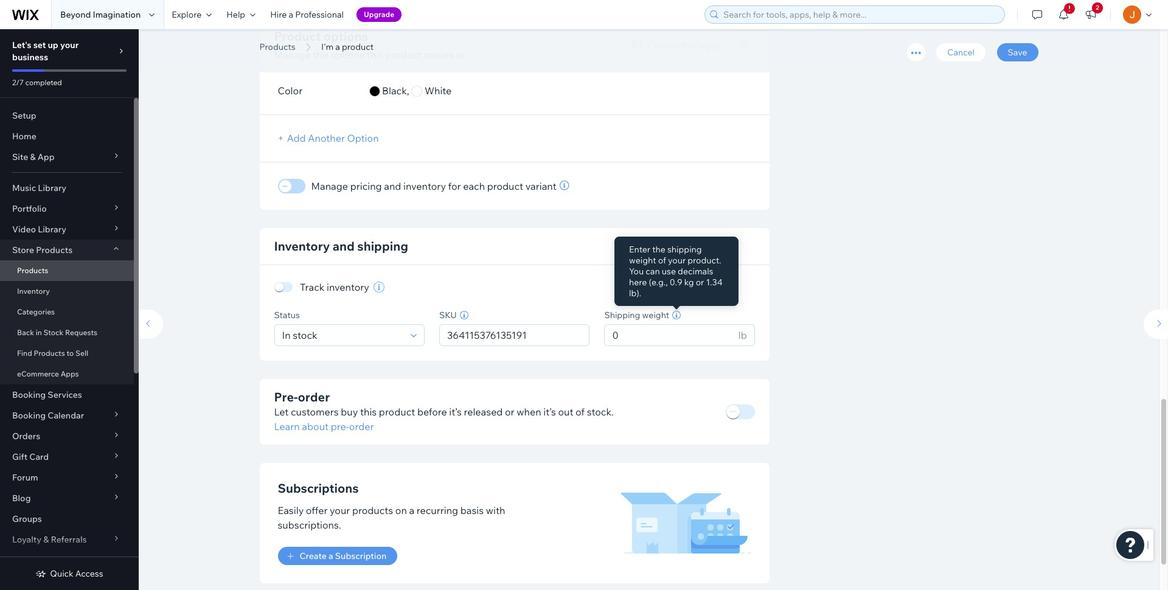Task type: describe. For each thing, give the bounding box(es) containing it.
you
[[629, 266, 644, 277]]

save button
[[997, 43, 1038, 61]]

link images image
[[632, 40, 645, 50]]

site & app
[[12, 152, 55, 162]]

can
[[646, 266, 660, 277]]

a inside easily offer your products on a recurring basis with subscriptions.
[[409, 504, 414, 517]]

use
[[662, 266, 676, 277]]

products inside 'store products' popup button
[[36, 245, 73, 256]]

pre-
[[331, 420, 349, 433]]

blog
[[12, 493, 31, 504]]

images
[[688, 39, 722, 51]]

this for options
[[367, 49, 383, 61]]

your inside enter the shipping weight of your product. you can use decimals here (e.g., 0.9 kg or 1.34 lb).
[[668, 255, 686, 266]]

products inside i'm a product form
[[260, 41, 296, 52]]

back in stock requests link
[[0, 323, 134, 343]]

product options manage the options this product comes in.
[[274, 29, 467, 61]]

track inventory
[[300, 281, 369, 293]]

card
[[29, 452, 49, 462]]

services
[[48, 389, 82, 400]]

each
[[463, 180, 485, 192]]

booking for booking calendar
[[12, 410, 46, 421]]

store products
[[12, 245, 73, 256]]

easily
[[278, 504, 304, 517]]

or inside enter the shipping weight of your product. you can use decimals here (e.g., 0.9 kg or 1.34 lb).
[[696, 277, 704, 288]]

subscriptions.
[[278, 519, 341, 531]]

products link inside i'm a product form
[[253, 41, 302, 53]]

recurring
[[417, 504, 458, 517]]

let's
[[12, 40, 31, 51]]

track
[[300, 281, 325, 293]]

forum button
[[0, 467, 134, 488]]

0 horizontal spatial inventory
[[327, 281, 369, 293]]

weight inside enter the shipping weight of your product. you can use decimals here (e.g., 0.9 kg or 1.34 lb).
[[629, 255, 656, 266]]

setup link
[[0, 105, 134, 126]]

before
[[417, 406, 447, 418]]

status
[[274, 310, 300, 321]]

find
[[17, 349, 32, 358]]

point of sale link
[[0, 550, 134, 571]]

connect images
[[647, 39, 722, 51]]

groups
[[12, 514, 42, 525]]

portfolio button
[[0, 198, 134, 219]]

white
[[425, 85, 452, 97]]

a right hire
[[289, 9, 293, 20]]

comes
[[424, 49, 454, 61]]

a down professional
[[335, 41, 340, 52]]

home
[[12, 131, 36, 142]]

booking for booking services
[[12, 389, 46, 400]]

product for order
[[379, 406, 415, 418]]

point
[[12, 555, 33, 566]]

store products button
[[0, 240, 134, 260]]

or inside "pre-order let customers buy this product before it's released or when it's out of stock. learn about pre-order"
[[505, 406, 515, 418]]

products inside find products to sell link
[[34, 349, 65, 358]]

pre-order let customers buy this product before it's released or when it's out of stock. learn about pre-order
[[274, 389, 614, 433]]

0 horizontal spatial i'm
[[260, 26, 291, 54]]

0 vertical spatial order
[[298, 389, 330, 405]]

1 vertical spatial manage
[[311, 180, 348, 192]]

product
[[274, 29, 321, 44]]

loyalty & referrals
[[12, 534, 87, 545]]

create
[[300, 551, 327, 562]]

set
[[33, 40, 46, 51]]

pricing
[[350, 180, 382, 192]]

professional
[[295, 9, 344, 20]]

inventory link
[[0, 281, 134, 302]]

products down store
[[17, 266, 48, 275]]

connect images button
[[626, 34, 728, 56]]

help button
[[219, 0, 263, 29]]

weight inside i'm a product form
[[642, 310, 669, 321]]

ecommerce apps link
[[0, 364, 134, 385]]

this for order
[[360, 406, 377, 418]]

lb).
[[629, 288, 641, 299]]

setup
[[12, 110, 36, 121]]

Search for tools, apps, help & more... field
[[720, 6, 1001, 23]]

learn
[[274, 420, 300, 433]]

0.9
[[670, 277, 682, 288]]

sell
[[75, 349, 88, 358]]

ecommerce
[[17, 369, 59, 378]]

let
[[274, 406, 289, 418]]

quick access button
[[35, 568, 103, 579]]

sku
[[439, 310, 457, 321]]

inventory for inventory
[[17, 287, 50, 296]]

create a subscription button
[[278, 547, 397, 565]]

hire a professional
[[270, 9, 344, 20]]

save
[[1008, 47, 1027, 58]]

booking services
[[12, 389, 82, 400]]

option
[[347, 132, 379, 144]]

connect
[[647, 39, 686, 51]]

orders button
[[0, 426, 134, 447]]

categories
[[17, 307, 55, 316]]

offer
[[306, 504, 328, 517]]

beyond
[[60, 9, 91, 20]]

1 vertical spatial order
[[349, 420, 374, 433]]

let's set up your business
[[12, 40, 79, 63]]

loyalty
[[12, 534, 41, 545]]

black
[[382, 85, 407, 97]]

site
[[12, 152, 28, 162]]

cancel
[[948, 47, 975, 58]]

products
[[352, 504, 393, 517]]

in.
[[456, 49, 467, 61]]

product.
[[688, 255, 722, 266]]

released
[[464, 406, 503, 418]]

stock.
[[587, 406, 614, 418]]

referrals
[[51, 534, 87, 545]]

here
[[629, 277, 647, 288]]

1 horizontal spatial i'm
[[321, 41, 334, 52]]

the inside enter the shipping weight of your product. you can use decimals here (e.g., 0.9 kg or 1.34 lb).
[[652, 244, 666, 255]]

subscriptions
[[278, 481, 359, 496]]

back in stock requests
[[17, 328, 97, 337]]

library for video library
[[38, 224, 66, 235]]

ecommerce apps
[[17, 369, 79, 378]]

2 it's from the left
[[543, 406, 556, 418]]

shipping weight
[[604, 310, 669, 321]]

0 vertical spatial inventory
[[403, 180, 446, 192]]

0 horizontal spatial and
[[333, 238, 355, 254]]

groups link
[[0, 509, 134, 529]]



Task type: locate. For each thing, give the bounding box(es) containing it.
shipping
[[604, 310, 640, 321]]

0 vertical spatial &
[[30, 152, 36, 162]]

library up portfolio dropdown button
[[38, 183, 66, 194]]

product for pricing
[[487, 180, 523, 192]]

find products to sell link
[[0, 343, 134, 364]]

2 horizontal spatial your
[[668, 255, 686, 266]]

this inside the product options manage the options this product comes in.
[[367, 49, 383, 61]]

order up customers
[[298, 389, 330, 405]]

library inside dropdown button
[[38, 224, 66, 235]]

0 horizontal spatial shipping
[[357, 238, 408, 254]]

apps
[[61, 369, 79, 378]]

back
[[17, 328, 34, 337]]

booking up orders
[[12, 410, 46, 421]]

explore
[[172, 9, 202, 20]]

your up 0.9
[[668, 255, 686, 266]]

1 vertical spatial or
[[505, 406, 515, 418]]

i'm
[[260, 26, 291, 54], [321, 41, 334, 52]]

products
[[260, 41, 296, 52], [36, 245, 73, 256], [17, 266, 48, 275], [34, 349, 65, 358]]

booking calendar button
[[0, 405, 134, 426]]

home link
[[0, 126, 134, 147]]

booking calendar
[[12, 410, 84, 421]]

or right kg
[[696, 277, 704, 288]]

inventory right track
[[327, 281, 369, 293]]

calendar
[[48, 410, 84, 421]]

2/7
[[12, 78, 24, 87]]

0.0 number field
[[609, 325, 735, 346]]

product inside the product options manage the options this product comes in.
[[386, 49, 422, 61]]

of up (e.g.,
[[658, 255, 666, 266]]

it's right before
[[449, 406, 462, 418]]

or
[[696, 277, 704, 288], [505, 406, 515, 418]]

subscription
[[335, 551, 387, 562]]

of inside "pre-order let customers buy this product before it's released or when it's out of stock. learn about pre-order"
[[576, 406, 585, 418]]

1 vertical spatial library
[[38, 224, 66, 235]]

library
[[38, 183, 66, 194], [38, 224, 66, 235]]

1 vertical spatial inventory
[[327, 281, 369, 293]]

1 vertical spatial weight
[[642, 310, 669, 321]]

(e.g.,
[[649, 277, 668, 288]]

products link down hire
[[253, 41, 302, 53]]

add another option
[[287, 132, 379, 144]]

gift
[[12, 452, 27, 462]]

shipping inside i'm a product form
[[357, 238, 408, 254]]

your inside let's set up your business
[[60, 40, 79, 51]]

the down product
[[313, 49, 328, 61]]

about
[[302, 420, 329, 433]]

music library
[[12, 183, 66, 194]]

0 horizontal spatial of
[[35, 555, 43, 566]]

1 vertical spatial &
[[43, 534, 49, 545]]

0 vertical spatial products link
[[253, 41, 302, 53]]

products down 'video library' dropdown button
[[36, 245, 73, 256]]

buy
[[341, 406, 358, 418]]

of right out
[[576, 406, 585, 418]]

1 horizontal spatial products link
[[253, 41, 302, 53]]

1 horizontal spatial and
[[384, 180, 401, 192]]

manage pricing and inventory for each product variant
[[311, 180, 557, 192]]

or left when
[[505, 406, 515, 418]]

this down upgrade button
[[367, 49, 383, 61]]

1 horizontal spatial the
[[652, 244, 666, 255]]

add another option button
[[278, 127, 393, 149]]

& inside dropdown button
[[30, 152, 36, 162]]

products down hire
[[260, 41, 296, 52]]

inventory up track
[[274, 238, 330, 254]]

of left sale
[[35, 555, 43, 566]]

create a subscription
[[300, 551, 387, 562]]

gift card button
[[0, 447, 134, 467]]

in
[[36, 328, 42, 337]]

sidebar element
[[0, 29, 139, 590]]

1 horizontal spatial shipping
[[668, 244, 702, 255]]

1 booking from the top
[[12, 389, 46, 400]]

this right buy
[[360, 406, 377, 418]]

it's left out
[[543, 406, 556, 418]]

0 vertical spatial of
[[658, 255, 666, 266]]

inventory inside i'm a product form
[[274, 238, 330, 254]]

& inside dropdown button
[[43, 534, 49, 545]]

products link down store products
[[0, 260, 134, 281]]

2 library from the top
[[38, 224, 66, 235]]

learn about pre-order link
[[274, 419, 374, 434]]

1 vertical spatial and
[[333, 238, 355, 254]]

when
[[517, 406, 541, 418]]

& for site
[[30, 152, 36, 162]]

booking inside "booking services" link
[[12, 389, 46, 400]]

enter
[[629, 244, 651, 255]]

forum
[[12, 472, 38, 483]]

and up "track inventory"
[[333, 238, 355, 254]]

0 vertical spatial the
[[313, 49, 328, 61]]

0 horizontal spatial your
[[60, 40, 79, 51]]

0 vertical spatial your
[[60, 40, 79, 51]]

this
[[367, 49, 383, 61], [360, 406, 377, 418]]

0 horizontal spatial or
[[505, 406, 515, 418]]

1 vertical spatial of
[[576, 406, 585, 418]]

library up store products
[[38, 224, 66, 235]]

beyond imagination
[[60, 9, 141, 20]]

library for music library
[[38, 183, 66, 194]]

the inside the product options manage the options this product comes in.
[[313, 49, 328, 61]]

order
[[298, 389, 330, 405], [349, 420, 374, 433]]

products up the ecommerce apps
[[34, 349, 65, 358]]

a right on
[[409, 504, 414, 517]]

gift card
[[12, 452, 49, 462]]

inventory up categories
[[17, 287, 50, 296]]

upgrade button
[[357, 7, 402, 22]]

weight
[[629, 255, 656, 266], [642, 310, 669, 321]]

i'm a product form
[[133, 0, 1168, 590]]

0 vertical spatial or
[[696, 277, 704, 288]]

& right site
[[30, 152, 36, 162]]

the right enter on the top
[[652, 244, 666, 255]]

1 horizontal spatial order
[[349, 420, 374, 433]]

inventory left for on the top left of the page
[[403, 180, 446, 192]]

portfolio
[[12, 203, 47, 214]]

2 vertical spatial your
[[330, 504, 350, 517]]

i'm a product
[[260, 26, 397, 54], [321, 41, 374, 52]]

0 vertical spatial weight
[[629, 255, 656, 266]]

business
[[12, 52, 48, 63]]

0 vertical spatial library
[[38, 183, 66, 194]]

options
[[324, 29, 368, 44], [330, 49, 365, 61]]

1 vertical spatial your
[[668, 255, 686, 266]]

0 vertical spatial options
[[324, 29, 368, 44]]

of inside enter the shipping weight of your product. you can use decimals here (e.g., 0.9 kg or 1.34 lb).
[[658, 255, 666, 266]]

up
[[48, 40, 58, 51]]

inventory
[[274, 238, 330, 254], [17, 287, 50, 296]]

0 horizontal spatial &
[[30, 152, 36, 162]]

0 vertical spatial booking
[[12, 389, 46, 400]]

easily offer your products on a recurring basis with subscriptions.
[[278, 504, 505, 531]]

shipping inside enter the shipping weight of your product. you can use decimals here (e.g., 0.9 kg or 1.34 lb).
[[668, 244, 702, 255]]

cancel button
[[937, 43, 986, 61]]

your right up
[[60, 40, 79, 51]]

2/7 completed
[[12, 78, 62, 87]]

music library link
[[0, 178, 134, 198]]

order down buy
[[349, 420, 374, 433]]

inventory for inventory and shipping
[[274, 238, 330, 254]]

the
[[313, 49, 328, 61], [652, 244, 666, 255]]

first time_stores_subsciptions and reccuring orders_calender and box copy image
[[621, 493, 751, 554]]

inventory and shipping
[[274, 238, 408, 254]]

,
[[407, 85, 409, 97]]

decimals
[[678, 266, 713, 277]]

1 it's from the left
[[449, 406, 462, 418]]

1 horizontal spatial &
[[43, 534, 49, 545]]

shipping for and
[[357, 238, 408, 254]]

this inside "pre-order let customers buy this product before it's released or when it's out of stock. learn about pre-order"
[[360, 406, 377, 418]]

booking down ecommerce
[[12, 389, 46, 400]]

1 horizontal spatial inventory
[[274, 238, 330, 254]]

booking
[[12, 389, 46, 400], [12, 410, 46, 421]]

add
[[287, 132, 306, 144]]

inventory inside sidebar element
[[17, 287, 50, 296]]

a inside button
[[329, 551, 333, 562]]

a down the hire a professional
[[296, 26, 308, 54]]

1 library from the top
[[38, 183, 66, 194]]

a right create
[[329, 551, 333, 562]]

1 horizontal spatial it's
[[543, 406, 556, 418]]

0 horizontal spatial it's
[[449, 406, 462, 418]]

orders
[[12, 431, 40, 442]]

0 vertical spatial manage
[[274, 49, 311, 61]]

info tooltip image
[[560, 181, 569, 190]]

& for loyalty
[[43, 534, 49, 545]]

0 vertical spatial and
[[384, 180, 401, 192]]

2 vertical spatial of
[[35, 555, 43, 566]]

your right "offer"
[[330, 504, 350, 517]]

kg
[[684, 277, 694, 288]]

shipping for the
[[668, 244, 702, 255]]

manage down product
[[274, 49, 311, 61]]

0 vertical spatial this
[[367, 49, 383, 61]]

weight up '0.0' number field
[[642, 310, 669, 321]]

0 horizontal spatial order
[[298, 389, 330, 405]]

1 horizontal spatial of
[[576, 406, 585, 418]]

0 horizontal spatial inventory
[[17, 287, 50, 296]]

music
[[12, 183, 36, 194]]

products link
[[253, 41, 302, 53], [0, 260, 134, 281]]

shipping
[[357, 238, 408, 254], [668, 244, 702, 255]]

store
[[12, 245, 34, 256]]

of inside "link"
[[35, 555, 43, 566]]

your inside easily offer your products on a recurring basis with subscriptions.
[[330, 504, 350, 517]]

0 horizontal spatial the
[[313, 49, 328, 61]]

find products to sell
[[17, 349, 88, 358]]

manage inside the product options manage the options this product comes in.
[[274, 49, 311, 61]]

customers
[[291, 406, 339, 418]]

1 horizontal spatial or
[[696, 277, 704, 288]]

for
[[448, 180, 461, 192]]

& right loyalty
[[43, 534, 49, 545]]

video
[[12, 224, 36, 235]]

1 horizontal spatial your
[[330, 504, 350, 517]]

1 horizontal spatial inventory
[[403, 180, 446, 192]]

2 booking from the top
[[12, 410, 46, 421]]

booking inside booking calendar popup button
[[12, 410, 46, 421]]

site & app button
[[0, 147, 134, 167]]

and right pricing
[[384, 180, 401, 192]]

1 vertical spatial this
[[360, 406, 377, 418]]

1 vertical spatial the
[[652, 244, 666, 255]]

None field
[[278, 325, 407, 346], [444, 325, 586, 346], [278, 325, 407, 346], [444, 325, 586, 346]]

product inside "pre-order let customers buy this product before it's released or when it's out of stock. learn about pre-order"
[[379, 406, 415, 418]]

0 vertical spatial inventory
[[274, 238, 330, 254]]

quick access
[[50, 568, 103, 579]]

product for options
[[386, 49, 422, 61]]

i'm right product
[[321, 41, 334, 52]]

1 vertical spatial options
[[330, 49, 365, 61]]

blog button
[[0, 488, 134, 509]]

imagination
[[93, 9, 141, 20]]

and
[[384, 180, 401, 192], [333, 238, 355, 254]]

weight up here
[[629, 255, 656, 266]]

0 horizontal spatial products link
[[0, 260, 134, 281]]

1 vertical spatial inventory
[[17, 287, 50, 296]]

it's
[[449, 406, 462, 418], [543, 406, 556, 418]]

1 vertical spatial products link
[[0, 260, 134, 281]]

2 button
[[1078, 0, 1104, 29]]

2 horizontal spatial of
[[658, 255, 666, 266]]

1 vertical spatial booking
[[12, 410, 46, 421]]

point of sale
[[12, 555, 63, 566]]

1.34
[[706, 277, 723, 288]]

library inside 'link'
[[38, 183, 66, 194]]

manage left pricing
[[311, 180, 348, 192]]

i'm down hire
[[260, 26, 291, 54]]

enter the shipping weight of your product. you can use decimals here (e.g., 0.9 kg or 1.34 lb).
[[629, 244, 723, 299]]



Task type: vqa. For each thing, say whether or not it's contained in the screenshot.
Translate
no



